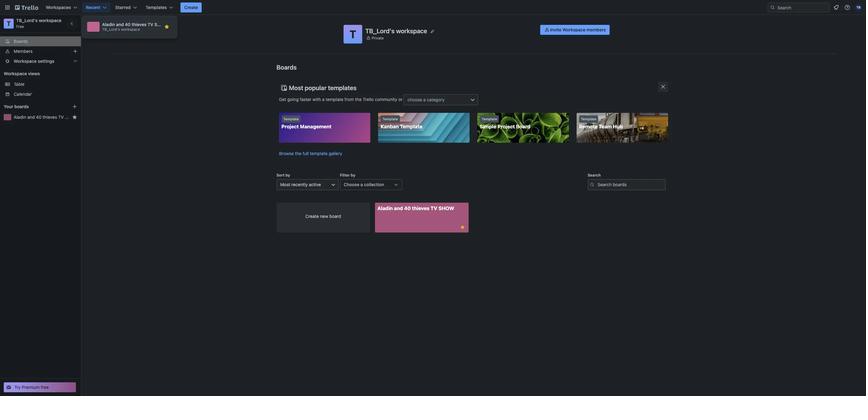 Task type: vqa. For each thing, say whether or not it's contained in the screenshot.
the Terry in the 'Terry Turtle added Jeremy Miller to this card just now'
no



Task type: locate. For each thing, give the bounding box(es) containing it.
aladin down boards at the top of page
[[14, 115, 26, 120]]

0 horizontal spatial tv
[[58, 115, 64, 120]]

0 vertical spatial thieves
[[132, 22, 147, 27]]

tb_lord's workspace
[[366, 27, 427, 34]]

0 vertical spatial 40
[[125, 22, 131, 27]]

1 horizontal spatial aladin and 40 thieves tv show link
[[375, 203, 469, 233]]

2 horizontal spatial a
[[424, 97, 426, 102]]

the right from
[[355, 97, 362, 102]]

templates
[[328, 84, 357, 92]]

0 vertical spatial show
[[155, 22, 168, 27]]

tyler black (tylerblack440) image
[[855, 4, 863, 11]]

1 vertical spatial show
[[65, 115, 78, 120]]

0 vertical spatial starred icon image
[[164, 24, 169, 29]]

template inside template project management
[[284, 117, 299, 121]]

template
[[326, 97, 344, 102], [310, 151, 328, 156]]

2 horizontal spatial show
[[439, 206, 454, 211]]

workspace navigation collapse icon image
[[68, 19, 77, 28]]

members
[[14, 49, 33, 54]]

going
[[288, 97, 299, 102]]

a
[[322, 97, 325, 102], [424, 97, 426, 102], [361, 182, 363, 187]]

project inside the template simple project board
[[498, 124, 515, 130]]

0 horizontal spatial project
[[282, 124, 299, 130]]

2 vertical spatial aladin
[[378, 206, 393, 211]]

1 horizontal spatial a
[[361, 182, 363, 187]]

1 horizontal spatial tv
[[148, 22, 153, 27]]

2 vertical spatial and
[[394, 206, 403, 211]]

by right filter
[[351, 173, 356, 178]]

0 horizontal spatial t
[[7, 20, 11, 27]]

1 horizontal spatial show
[[155, 22, 168, 27]]

1 vertical spatial and
[[27, 115, 35, 120]]

t
[[7, 20, 11, 27], [350, 28, 356, 40]]

most popular templates
[[289, 84, 357, 92]]

template inside the template simple project board
[[482, 117, 497, 121]]

template up simple
[[482, 117, 497, 121]]

2 by from the left
[[351, 173, 356, 178]]

2 project from the left
[[498, 124, 515, 130]]

2 horizontal spatial thieves
[[412, 206, 430, 211]]

workspace down the "members"
[[14, 59, 37, 64]]

choose a collection
[[344, 182, 384, 187]]

create inside button
[[184, 5, 198, 10]]

1 horizontal spatial aladin
[[102, 22, 115, 27]]

project left management
[[282, 124, 299, 130]]

templates button
[[142, 2, 177, 12]]

your boards
[[4, 104, 29, 109]]

try premium free button
[[4, 383, 76, 393]]

template up kanban
[[383, 117, 398, 121]]

1 vertical spatial starred icon image
[[72, 115, 77, 120]]

Search text field
[[588, 179, 666, 191]]

40
[[125, 22, 131, 27], [36, 115, 41, 120], [404, 206, 411, 211]]

1 vertical spatial create
[[306, 214, 319, 219]]

back to home image
[[15, 2, 38, 12]]

management
[[300, 124, 332, 130]]

or
[[399, 97, 403, 102]]

template down going
[[284, 117, 299, 121]]

project left board
[[498, 124, 515, 130]]

1 horizontal spatial aladin and 40 thieves tv show
[[378, 206, 454, 211]]

template right full at top left
[[310, 151, 328, 156]]

0 vertical spatial t
[[7, 20, 11, 27]]

starred icon image down add board image
[[72, 115, 77, 120]]

0 vertical spatial workspace
[[563, 27, 586, 32]]

0 horizontal spatial a
[[322, 97, 325, 102]]

workspace right invite
[[563, 27, 586, 32]]

template up 'remote'
[[581, 117, 597, 121]]

most down sort by
[[280, 182, 290, 187]]

recently
[[292, 182, 308, 187]]

0 vertical spatial boards
[[14, 39, 28, 44]]

1 horizontal spatial by
[[351, 173, 356, 178]]

0 vertical spatial and
[[116, 22, 124, 27]]

2 vertical spatial tv
[[431, 206, 438, 211]]

open information menu image
[[845, 4, 851, 11]]

0 vertical spatial aladin
[[102, 22, 115, 27]]

0 notifications image
[[833, 4, 840, 11]]

aladin down collection
[[378, 206, 393, 211]]

t left private
[[350, 28, 356, 40]]

workspace
[[563, 27, 586, 32], [14, 59, 37, 64], [4, 71, 27, 76]]

tv
[[148, 22, 153, 27], [58, 115, 64, 120], [431, 206, 438, 211]]

t for "t" link
[[7, 20, 11, 27]]

invite workspace members
[[550, 27, 606, 32]]

by right sort
[[286, 173, 290, 178]]

aladin and 40 thieves tv show link
[[14, 114, 78, 121], [375, 203, 469, 233]]

1 project from the left
[[282, 124, 299, 130]]

choose
[[344, 182, 360, 187]]

active
[[309, 182, 321, 187]]

starred icon image down templates dropdown button
[[164, 24, 169, 29]]

1 horizontal spatial 40
[[125, 22, 131, 27]]

workspace for views
[[4, 71, 27, 76]]

tb_lord's inside tb_lord's workspace free
[[16, 18, 38, 23]]

t left the 'free'
[[7, 20, 11, 27]]

workspace inside 'popup button'
[[14, 59, 37, 64]]

create button
[[181, 2, 202, 12]]

the
[[355, 97, 362, 102], [295, 151, 302, 156]]

free
[[41, 385, 49, 390]]

1 vertical spatial tv
[[58, 115, 64, 120]]

workspace settings
[[14, 59, 54, 64]]

most for most recently active
[[280, 182, 290, 187]]

1 horizontal spatial workspace
[[121, 27, 140, 32]]

most
[[289, 84, 303, 92], [280, 182, 290, 187]]

aladin inside aladin and 40 thieves tv show tb_lord's workspace
[[102, 22, 115, 27]]

aladin down recent dropdown button in the top left of the page
[[102, 22, 115, 27]]

2 vertical spatial thieves
[[412, 206, 430, 211]]

1 vertical spatial aladin
[[14, 115, 26, 120]]

t button
[[344, 25, 362, 44]]

collection
[[364, 182, 384, 187]]

primary element
[[0, 0, 867, 15]]

invite workspace members button
[[541, 25, 610, 35]]

1 vertical spatial t
[[350, 28, 356, 40]]

1 vertical spatial boards
[[277, 64, 297, 71]]

your boards with 1 items element
[[4, 103, 63, 111]]

template kanban template
[[381, 117, 423, 130]]

0 vertical spatial create
[[184, 5, 198, 10]]

0 horizontal spatial aladin and 40 thieves tv show link
[[14, 114, 78, 121]]

0 horizontal spatial the
[[295, 151, 302, 156]]

1 vertical spatial thieves
[[43, 115, 57, 120]]

workspace settings button
[[0, 56, 81, 66]]

members
[[587, 27, 606, 32]]

1 horizontal spatial thieves
[[132, 22, 147, 27]]

1 horizontal spatial tb_lord's
[[102, 27, 120, 32]]

thieves
[[132, 22, 147, 27], [43, 115, 57, 120], [412, 206, 430, 211]]

a for choose a category
[[424, 97, 426, 102]]

workspace for tb_lord's workspace
[[396, 27, 427, 34]]

aladin and 40 thieves tv show
[[14, 115, 78, 120], [378, 206, 454, 211]]

create for create
[[184, 5, 198, 10]]

t for 't' button
[[350, 28, 356, 40]]

0 horizontal spatial by
[[286, 173, 290, 178]]

template for remote
[[581, 117, 597, 121]]

0 horizontal spatial create
[[184, 5, 198, 10]]

workspaces button
[[42, 2, 81, 12]]

2 vertical spatial workspace
[[4, 71, 27, 76]]

most up going
[[289, 84, 303, 92]]

0 vertical spatial aladin and 40 thieves tv show link
[[14, 114, 78, 121]]

2 horizontal spatial tb_lord's
[[366, 27, 395, 34]]

from
[[345, 97, 354, 102]]

workspace
[[39, 18, 61, 23], [121, 27, 140, 32], [396, 27, 427, 34]]

the left full at top left
[[295, 151, 302, 156]]

show
[[155, 22, 168, 27], [65, 115, 78, 120], [439, 206, 454, 211]]

t inside button
[[350, 28, 356, 40]]

1 horizontal spatial create
[[306, 214, 319, 219]]

full
[[303, 151, 309, 156]]

gallery
[[329, 151, 342, 156]]

1 vertical spatial aladin and 40 thieves tv show
[[378, 206, 454, 211]]

browse
[[279, 151, 294, 156]]

starred icon image
[[164, 24, 169, 29], [72, 115, 77, 120]]

0 horizontal spatial boards
[[14, 39, 28, 44]]

starred button
[[112, 2, 141, 12]]

tb_lord's down starred
[[102, 27, 120, 32]]

1 by from the left
[[286, 173, 290, 178]]

2 horizontal spatial tv
[[431, 206, 438, 211]]

1 vertical spatial most
[[280, 182, 290, 187]]

template
[[284, 117, 299, 121], [383, 117, 398, 121], [482, 117, 497, 121], [581, 117, 597, 121], [400, 124, 423, 130]]

0 horizontal spatial tb_lord's
[[16, 18, 38, 23]]

aladin
[[102, 22, 115, 27], [14, 115, 26, 120], [378, 206, 393, 211]]

template inside template remote team hub
[[581, 117, 597, 121]]

1 vertical spatial workspace
[[14, 59, 37, 64]]

template project management
[[282, 117, 332, 130]]

0 horizontal spatial workspace
[[39, 18, 61, 23]]

tb_lord's
[[16, 18, 38, 23], [102, 27, 120, 32], [366, 27, 395, 34]]

remote
[[579, 124, 598, 130]]

boards link
[[0, 36, 81, 46]]

1 horizontal spatial project
[[498, 124, 515, 130]]

create for create new board
[[306, 214, 319, 219]]

0 vertical spatial most
[[289, 84, 303, 92]]

calendar
[[14, 92, 32, 97]]

tb_lord's up the 'free'
[[16, 18, 38, 23]]

by
[[286, 173, 290, 178], [351, 173, 356, 178]]

create
[[184, 5, 198, 10], [306, 214, 319, 219]]

add board image
[[72, 104, 77, 109]]

tb_lord's up private
[[366, 27, 395, 34]]

0 horizontal spatial 40
[[36, 115, 41, 120]]

template for kanban
[[383, 117, 398, 121]]

project
[[282, 124, 299, 130], [498, 124, 515, 130]]

get
[[279, 97, 286, 102]]

1 vertical spatial template
[[310, 151, 328, 156]]

board
[[516, 124, 531, 130]]

workspace up table
[[4, 71, 27, 76]]

template down templates at the top left of page
[[326, 97, 344, 102]]

2 horizontal spatial workspace
[[396, 27, 427, 34]]

invite
[[550, 27, 562, 32]]

1 horizontal spatial boards
[[277, 64, 297, 71]]

recent button
[[82, 2, 110, 12]]

0 vertical spatial tv
[[148, 22, 153, 27]]

and
[[116, 22, 124, 27], [27, 115, 35, 120], [394, 206, 403, 211]]

a inside 'button'
[[361, 182, 363, 187]]

1 horizontal spatial t
[[350, 28, 356, 40]]

search
[[588, 173, 601, 178]]

2 horizontal spatial and
[[394, 206, 403, 211]]

popular
[[305, 84, 327, 92]]

sort
[[277, 173, 285, 178]]

get going faster with a template from the trello community or
[[279, 97, 404, 102]]

workspace inside tb_lord's workspace free
[[39, 18, 61, 23]]

0 horizontal spatial aladin and 40 thieves tv show
[[14, 115, 78, 120]]

1 horizontal spatial and
[[116, 22, 124, 27]]

0 vertical spatial the
[[355, 97, 362, 102]]

and inside aladin and 40 thieves tv show tb_lord's workspace
[[116, 22, 124, 27]]

1 horizontal spatial starred icon image
[[164, 24, 169, 29]]

2 horizontal spatial 40
[[404, 206, 411, 211]]

most for most popular templates
[[289, 84, 303, 92]]



Task type: describe. For each thing, give the bounding box(es) containing it.
trello
[[363, 97, 374, 102]]

templates
[[146, 5, 167, 10]]

most recently active
[[280, 182, 321, 187]]

tb_lord's workspace free
[[16, 18, 61, 29]]

a for choose a collection
[[361, 182, 363, 187]]

calendar link
[[14, 91, 77, 97]]

0 horizontal spatial and
[[27, 115, 35, 120]]

1 vertical spatial the
[[295, 151, 302, 156]]

search image
[[771, 5, 776, 10]]

try premium free
[[14, 385, 49, 390]]

category
[[427, 97, 445, 102]]

thieves inside aladin and 40 thieves tv show tb_lord's workspace
[[132, 22, 147, 27]]

sm image
[[544, 27, 550, 33]]

1 vertical spatial aladin and 40 thieves tv show link
[[375, 203, 469, 233]]

create new board
[[306, 214, 341, 219]]

by for filter by
[[351, 173, 356, 178]]

0 horizontal spatial show
[[65, 115, 78, 120]]

tv inside aladin and 40 thieves tv show tb_lord's workspace
[[148, 22, 153, 27]]

by for sort by
[[286, 173, 290, 178]]

hub
[[613, 124, 623, 130]]

starred
[[115, 5, 131, 10]]

template for simple
[[482, 117, 497, 121]]

members link
[[0, 46, 81, 56]]

workspace views
[[4, 71, 40, 76]]

click to unstar this board. it will be removed from your starred list. image
[[460, 225, 466, 230]]

t link
[[4, 19, 14, 29]]

workspace for tb_lord's workspace free
[[39, 18, 61, 23]]

template simple project board
[[480, 117, 531, 130]]

views
[[28, 71, 40, 76]]

0 horizontal spatial thieves
[[43, 115, 57, 120]]

filter
[[340, 173, 350, 178]]

template right kanban
[[400, 124, 423, 130]]

tb_lord's inside aladin and 40 thieves tv show tb_lord's workspace
[[102, 27, 120, 32]]

community
[[375, 97, 397, 102]]

1 horizontal spatial the
[[355, 97, 362, 102]]

free
[[16, 24, 24, 29]]

40 inside aladin and 40 thieves tv show tb_lord's workspace
[[125, 22, 131, 27]]

table
[[14, 82, 24, 87]]

board
[[330, 214, 341, 219]]

recent
[[86, 5, 100, 10]]

project inside template project management
[[282, 124, 299, 130]]

team
[[599, 124, 612, 130]]

kanban
[[381, 124, 399, 130]]

browse the full template gallery
[[279, 151, 342, 156]]

0 vertical spatial aladin and 40 thieves tv show
[[14, 115, 78, 120]]

sort by
[[277, 173, 290, 178]]

workspaces
[[46, 5, 71, 10]]

template remote team hub
[[579, 117, 623, 130]]

0 horizontal spatial starred icon image
[[72, 115, 77, 120]]

show inside aladin and 40 thieves tv show tb_lord's workspace
[[155, 22, 168, 27]]

tb_lord's for tb_lord's workspace free
[[16, 18, 38, 23]]

browse the full template gallery link
[[279, 151, 342, 156]]

Search field
[[776, 3, 830, 12]]

choose
[[408, 97, 422, 102]]

faster
[[300, 97, 312, 102]]

with
[[313, 97, 321, 102]]

filter by
[[340, 173, 356, 178]]

settings
[[38, 59, 54, 64]]

boards
[[14, 104, 29, 109]]

your
[[4, 104, 13, 109]]

tb_lord's workspace link
[[16, 18, 61, 23]]

tb_lord's for tb_lord's workspace
[[366, 27, 395, 34]]

private
[[372, 36, 384, 40]]

0 vertical spatial template
[[326, 97, 344, 102]]

workspace inside aladin and 40 thieves tv show tb_lord's workspace
[[121, 27, 140, 32]]

0 horizontal spatial aladin
[[14, 115, 26, 120]]

1 vertical spatial 40
[[36, 115, 41, 120]]

2 vertical spatial 40
[[404, 206, 411, 211]]

2 vertical spatial show
[[439, 206, 454, 211]]

workspace inside button
[[563, 27, 586, 32]]

template for project
[[284, 117, 299, 121]]

simple
[[480, 124, 497, 130]]

choose a category
[[408, 97, 445, 102]]

workspace for settings
[[14, 59, 37, 64]]

premium
[[22, 385, 40, 390]]

try
[[14, 385, 21, 390]]

choose a collection button
[[340, 179, 402, 191]]

2 horizontal spatial aladin
[[378, 206, 393, 211]]

new
[[320, 214, 328, 219]]

aladin and 40 thieves tv show tb_lord's workspace
[[102, 22, 168, 32]]

table link
[[14, 81, 77, 87]]



